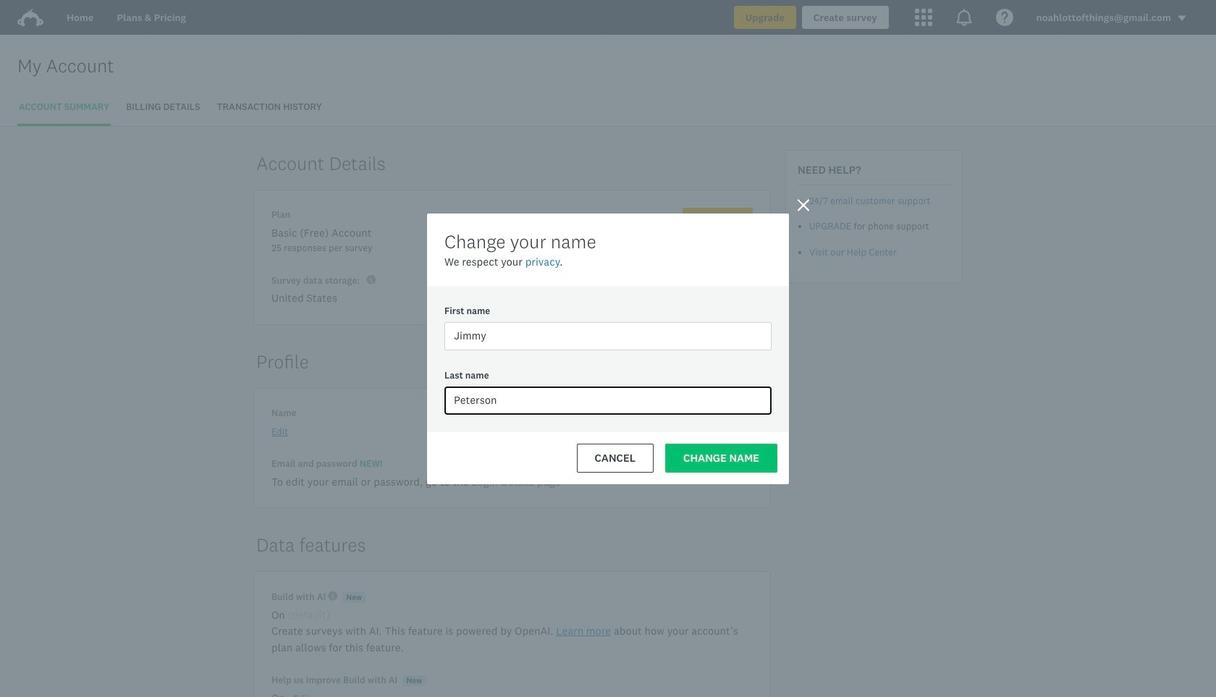 Task type: locate. For each thing, give the bounding box(es) containing it.
0 horizontal spatial products icon image
[[915, 9, 932, 26]]

1 horizontal spatial products icon image
[[955, 9, 973, 26]]

surveymonkey logo image
[[17, 9, 43, 27]]

None text field
[[445, 322, 772, 350], [445, 387, 772, 415], [445, 322, 772, 350], [445, 387, 772, 415]]

help icon image
[[996, 9, 1013, 26]]

products icon image
[[915, 9, 932, 26], [955, 9, 973, 26]]



Task type: describe. For each thing, give the bounding box(es) containing it.
2 products icon image from the left
[[955, 9, 973, 26]]

1 products icon image from the left
[[915, 9, 932, 26]]



Task type: vqa. For each thing, say whether or not it's contained in the screenshot.
Products Icon to the left
yes



